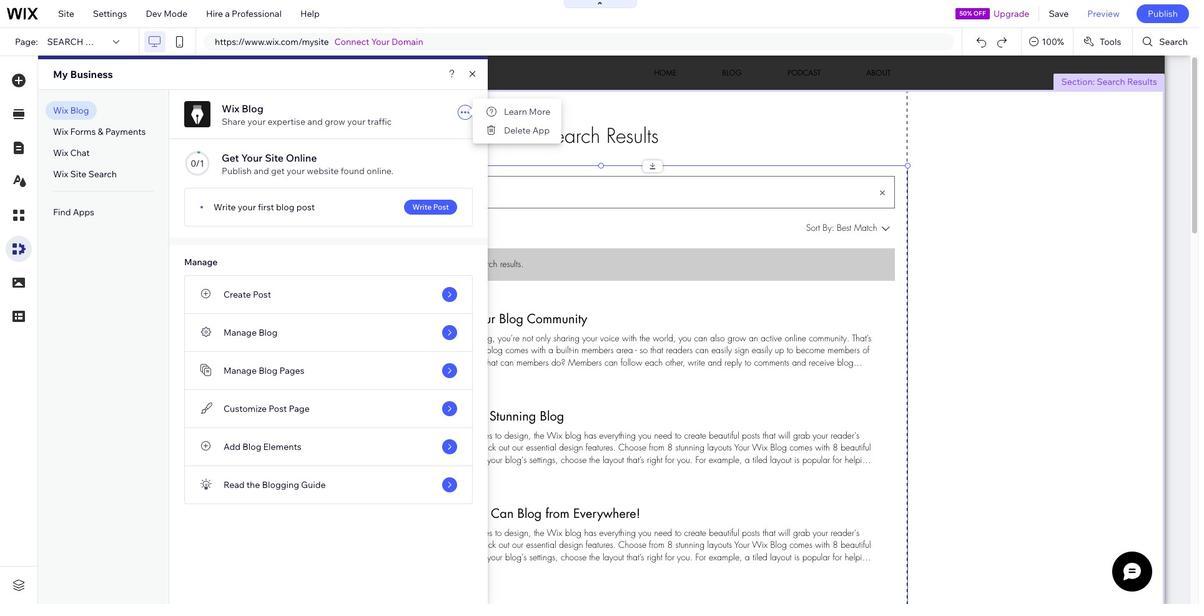 Task type: locate. For each thing, give the bounding box(es) containing it.
publish
[[1148, 8, 1178, 19], [222, 166, 252, 177]]

your
[[371, 36, 390, 47], [241, 152, 263, 164]]

upgrade
[[994, 8, 1030, 19]]

1 horizontal spatial results
[[1128, 76, 1158, 87]]

hire a professional
[[206, 8, 282, 19]]

1 horizontal spatial and
[[307, 116, 323, 127]]

search button
[[1133, 28, 1199, 56]]

delete
[[504, 125, 531, 136]]

blog inside wix blog share your expertise and grow your traffic
[[242, 102, 264, 115]]

write your first blog post
[[214, 202, 315, 213]]

section:
[[1062, 76, 1095, 87]]

0 vertical spatial post
[[433, 202, 449, 212]]

customize post page
[[224, 404, 310, 415]]

dev
[[146, 8, 162, 19]]

first
[[258, 202, 274, 213]]

and inside get your site online publish and get your website found online.
[[254, 166, 269, 177]]

chat
[[70, 147, 90, 159]]

1 vertical spatial post
[[253, 289, 271, 300]]

found
[[341, 166, 365, 177]]

domain
[[392, 36, 423, 47]]

post
[[433, 202, 449, 212], [253, 289, 271, 300], [269, 404, 287, 415]]

post inside button
[[433, 202, 449, 212]]

post for customize
[[269, 404, 287, 415]]

read
[[224, 480, 245, 491]]

0 vertical spatial settings
[[93, 8, 127, 19]]

wix down my
[[53, 105, 68, 116]]

site up search at top left
[[58, 8, 74, 19]]

0 vertical spatial manage
[[184, 257, 218, 268]]

blog for manage blog pages
[[259, 365, 278, 377]]

wix down wix chat
[[53, 169, 68, 180]]

settings
[[93, 8, 127, 19], [303, 131, 337, 142]]

search
[[1160, 36, 1188, 47], [1097, 76, 1126, 87], [298, 156, 323, 166], [88, 169, 117, 180]]

and left the grow
[[307, 116, 323, 127]]

your
[[248, 116, 266, 127], [347, 116, 366, 127], [287, 166, 305, 177], [238, 202, 256, 213]]

results
[[1128, 76, 1158, 87], [324, 156, 350, 166]]

write inside button
[[412, 202, 432, 212]]

get
[[271, 166, 285, 177]]

save button
[[1040, 0, 1078, 27]]

your right the 'get' at the top left
[[241, 152, 263, 164]]

publish down the 'get' at the top left
[[222, 166, 252, 177]]

1 horizontal spatial your
[[371, 36, 390, 47]]

blog for wix blog share your expertise and grow your traffic
[[242, 102, 264, 115]]

online
[[286, 152, 317, 164]]

forms
[[70, 126, 96, 137]]

and left get
[[254, 166, 269, 177]]

payments
[[105, 126, 146, 137]]

0/1
[[191, 158, 204, 169]]

blog up manage blog pages at the left of the page
[[259, 327, 278, 339]]

publish up search button
[[1148, 8, 1178, 19]]

post for create
[[253, 289, 271, 300]]

0 horizontal spatial and
[[254, 166, 269, 177]]

1 vertical spatial site
[[265, 152, 284, 164]]

&
[[98, 126, 103, 137]]

1 horizontal spatial write
[[412, 202, 432, 212]]

settings up results
[[93, 8, 127, 19]]

blog
[[242, 102, 264, 115], [70, 105, 89, 116], [259, 327, 278, 339], [259, 365, 278, 377], [243, 442, 261, 453]]

write post
[[412, 202, 449, 212]]

blog up forms on the top left of the page
[[70, 105, 89, 116]]

wix left chat
[[53, 147, 68, 159]]

your down the online
[[287, 166, 305, 177]]

learn more
[[504, 106, 550, 117]]

site down chat
[[70, 169, 86, 180]]

connect
[[335, 36, 369, 47]]

get your site online publish and get your website found online.
[[222, 152, 394, 177]]

wix for wix site search
[[53, 169, 68, 180]]

your left domain
[[371, 36, 390, 47]]

search results
[[298, 156, 350, 166]]

more
[[529, 106, 550, 117]]

hire
[[206, 8, 223, 19]]

my business
[[53, 68, 113, 81]]

0 horizontal spatial results
[[324, 156, 350, 166]]

50%
[[960, 9, 972, 17]]

guide
[[301, 480, 326, 491]]

1 vertical spatial your
[[241, 152, 263, 164]]

1 horizontal spatial settings
[[303, 131, 337, 142]]

a
[[225, 8, 230, 19]]

1 vertical spatial settings
[[303, 131, 337, 142]]

blog right add
[[243, 442, 261, 453]]

site up get
[[265, 152, 284, 164]]

write post button
[[404, 200, 457, 215]]

blog left pages
[[259, 365, 278, 377]]

and
[[307, 116, 323, 127], [254, 166, 269, 177]]

manage
[[184, 257, 218, 268], [224, 327, 257, 339], [224, 365, 257, 377]]

0 vertical spatial your
[[371, 36, 390, 47]]

your right share
[[248, 116, 266, 127]]

1 vertical spatial results
[[324, 156, 350, 166]]

and inside wix blog share your expertise and grow your traffic
[[307, 116, 323, 127]]

1 vertical spatial publish
[[222, 166, 252, 177]]

wix
[[222, 102, 240, 115], [53, 105, 68, 116], [53, 126, 68, 137], [53, 147, 68, 159], [53, 169, 68, 180]]

wix for wix forms & payments
[[53, 126, 68, 137]]

manage blog
[[224, 327, 278, 339]]

find
[[53, 207, 71, 218]]

create
[[224, 289, 251, 300]]

the
[[247, 480, 260, 491]]

1 horizontal spatial publish
[[1148, 8, 1178, 19]]

0 vertical spatial and
[[307, 116, 323, 127]]

publish inside get your site online publish and get your website found online.
[[222, 166, 252, 177]]

learn
[[504, 106, 527, 117]]

2 vertical spatial post
[[269, 404, 287, 415]]

0 horizontal spatial publish
[[222, 166, 252, 177]]

0 horizontal spatial your
[[241, 152, 263, 164]]

0 horizontal spatial write
[[214, 202, 236, 213]]

pages
[[279, 365, 305, 377]]

0 vertical spatial results
[[1128, 76, 1158, 87]]

wix inside wix blog share your expertise and grow your traffic
[[222, 102, 240, 115]]

search results
[[47, 36, 124, 47]]

results right the online
[[324, 156, 350, 166]]

your left first
[[238, 202, 256, 213]]

wix site search
[[53, 169, 117, 180]]

blog up share
[[242, 102, 264, 115]]

app
[[533, 125, 550, 136]]

1 vertical spatial manage
[[224, 327, 257, 339]]

wix for wix blog share your expertise and grow your traffic
[[222, 102, 240, 115]]

and for blog
[[307, 116, 323, 127]]

wix up share
[[222, 102, 240, 115]]

search down publish "button"
[[1160, 36, 1188, 47]]

professional
[[232, 8, 282, 19]]

search inside button
[[1160, 36, 1188, 47]]

wix left forms on the top left of the page
[[53, 126, 68, 137]]

results down search button
[[1128, 76, 1158, 87]]

share
[[222, 116, 246, 127]]

apps
[[73, 207, 94, 218]]

write
[[214, 202, 236, 213], [412, 202, 432, 212]]

site
[[58, 8, 74, 19], [265, 152, 284, 164], [70, 169, 86, 180]]

wix for wix chat
[[53, 147, 68, 159]]

blogging
[[262, 480, 299, 491]]

section: search results
[[1062, 76, 1158, 87]]

mode
[[164, 8, 187, 19]]

delete app
[[504, 125, 550, 136]]

https://www.wix.com/mysite
[[215, 36, 329, 47]]

2 vertical spatial manage
[[224, 365, 257, 377]]

settings down the grow
[[303, 131, 337, 142]]

elements
[[263, 442, 302, 453]]

site inside get your site online publish and get your website found online.
[[265, 152, 284, 164]]

1 vertical spatial and
[[254, 166, 269, 177]]

0 vertical spatial publish
[[1148, 8, 1178, 19]]

tools button
[[1074, 28, 1133, 56]]

your inside get your site online publish and get your website found online.
[[287, 166, 305, 177]]



Task type: vqa. For each thing, say whether or not it's contained in the screenshot.
https://www.wix.com/mysite
yes



Task type: describe. For each thing, give the bounding box(es) containing it.
expertise
[[268, 116, 305, 127]]

results
[[85, 36, 124, 47]]

preview button
[[1078, 0, 1129, 27]]

post for write
[[433, 202, 449, 212]]

blog for add blog elements
[[243, 442, 261, 453]]

wix blog share your expertise and grow your traffic
[[222, 102, 392, 127]]

search right get
[[298, 156, 323, 166]]

dev mode
[[146, 8, 187, 19]]

grow
[[325, 116, 345, 127]]

search right section:
[[1097, 76, 1126, 87]]

2 vertical spatial site
[[70, 169, 86, 180]]

add
[[224, 442, 241, 453]]

manage blog pages
[[224, 365, 305, 377]]

find apps
[[53, 207, 94, 218]]

and for your
[[254, 166, 269, 177]]

search
[[47, 36, 83, 47]]

0 vertical spatial site
[[58, 8, 74, 19]]

50% off
[[960, 9, 986, 17]]

online.
[[367, 166, 394, 177]]

tools
[[1100, 36, 1121, 47]]

manage for manage blog
[[224, 327, 257, 339]]

post
[[297, 202, 315, 213]]

my
[[53, 68, 68, 81]]

website
[[307, 166, 339, 177]]

100%
[[1042, 36, 1064, 47]]

your right the grow
[[347, 116, 366, 127]]

search down chat
[[88, 169, 117, 180]]

wix for wix blog
[[53, 105, 68, 116]]

write for write your first blog post
[[214, 202, 236, 213]]

manage for manage
[[184, 257, 218, 268]]

traffic
[[368, 116, 392, 127]]

business
[[70, 68, 113, 81]]

blog
[[276, 202, 295, 213]]

publish inside publish "button"
[[1148, 8, 1178, 19]]

manage for manage blog pages
[[224, 365, 257, 377]]

100% button
[[1022, 28, 1073, 56]]

off
[[974, 9, 986, 17]]

0 horizontal spatial settings
[[93, 8, 127, 19]]

https://www.wix.com/mysite connect your domain
[[215, 36, 423, 47]]

blog for wix blog
[[70, 105, 89, 116]]

page
[[289, 404, 310, 415]]

help
[[300, 8, 320, 19]]

write for write post
[[412, 202, 432, 212]]

read the blogging guide
[[224, 480, 326, 491]]

wix chat
[[53, 147, 90, 159]]

wix forms & payments
[[53, 126, 146, 137]]

publish button
[[1137, 4, 1189, 23]]

your inside get your site online publish and get your website found online.
[[241, 152, 263, 164]]

get
[[222, 152, 239, 164]]

create post
[[224, 289, 271, 300]]

wix blog image
[[184, 101, 211, 127]]

preview
[[1088, 8, 1120, 19]]

blog for manage blog
[[259, 327, 278, 339]]

wix blog
[[53, 105, 89, 116]]

save
[[1049, 8, 1069, 19]]

customize
[[224, 404, 267, 415]]

add blog elements
[[224, 442, 302, 453]]

0/1 progress bar
[[184, 151, 211, 177]]



